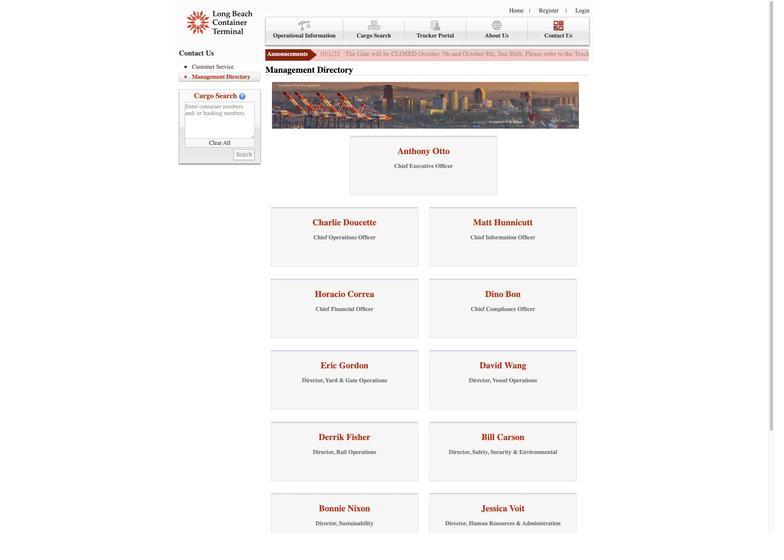 Task type: vqa. For each thing, say whether or not it's contained in the screenshot.
CDEN cell
no



Task type: describe. For each thing, give the bounding box(es) containing it.
week.
[[731, 50, 746, 58]]

chief for matt
[[471, 234, 485, 241]]

hours
[[606, 50, 622, 58]]

director, sustainability
[[316, 521, 374, 527]]

matt hunnicutt
[[474, 217, 533, 228]]

search inside cargo search "link"
[[374, 32, 391, 39]]

director, for bonnie
[[316, 521, 338, 527]]

management directory link
[[185, 74, 260, 80]]

environmental
[[520, 449, 558, 456]]

charlie
[[313, 217, 341, 228]]

officer for matt hunnicutt
[[518, 234, 536, 241]]

all
[[223, 140, 231, 146]]

menu bar containing customer service
[[179, 63, 264, 82]]

gordon
[[339, 361, 369, 371]]

bill carson option
[[430, 422, 577, 481]]

charlie doucette
[[313, 217, 377, 228]]

0 horizontal spatial contact
[[179, 49, 204, 57]]

chief for anthony
[[394, 163, 408, 169]]

directory inside customer service management directory
[[226, 74, 251, 80]]

anthony otto
[[398, 146, 450, 156]]

gate right truck
[[592, 50, 604, 58]]

chief executive officer
[[394, 163, 453, 169]]

eric gordon
[[321, 361, 369, 371]]

jessica
[[482, 504, 508, 514]]

refer
[[544, 50, 557, 58]]

bonnie
[[319, 504, 346, 514]]

2 | from the left
[[566, 8, 567, 14]]

operational information
[[273, 32, 336, 39]]

menu bar containing operational information
[[266, 17, 590, 45]]

& for jessica
[[516, 521, 521, 527]]

operational information link
[[266, 19, 344, 40]]

chief for horacio
[[316, 306, 330, 313]]

chief operations officer
[[314, 234, 376, 241]]

jessica voit
[[482, 504, 525, 514]]

david
[[480, 361, 503, 371]]

list box containing charlie doucette
[[271, 207, 577, 533]]

david wang
[[480, 361, 527, 371]]

2 for from the left
[[711, 50, 719, 58]]

us for contact us link in the right top of the page
[[566, 32, 573, 39]]

officer for horacio correa
[[356, 306, 374, 313]]

chief information officer
[[471, 234, 536, 241]]

chief compliance officer
[[471, 306, 536, 313]]

truck
[[575, 50, 590, 58]]

clear all
[[209, 140, 231, 146]]

1 vertical spatial search
[[216, 92, 237, 100]]

announcements
[[267, 51, 308, 57]]

executive
[[410, 163, 434, 169]]

customer service management directory
[[192, 64, 251, 80]]

charlie doucette option
[[271, 207, 419, 267]]

the
[[345, 50, 356, 58]]

dino bon option
[[430, 279, 577, 338]]

bon
[[506, 289, 521, 299]]

trucker portal link
[[405, 19, 467, 40]]

officer for charlie doucette
[[358, 234, 376, 241]]

director, safety, security & environmental
[[449, 449, 558, 456]]

carson
[[497, 432, 525, 442]]

1 vertical spatial cargo search
[[194, 92, 237, 100]]

clear
[[209, 140, 222, 146]]

security
[[491, 449, 512, 456]]

operations inside derrik fisher option
[[348, 449, 377, 456]]

2 the from the left
[[721, 50, 729, 58]]

customer service link
[[185, 64, 260, 70]]

trucker portal
[[417, 32, 454, 39]]

director, human resources & administration
[[446, 521, 561, 527]]

login
[[576, 7, 590, 14]]

further
[[660, 50, 678, 58]]

bill carson
[[482, 432, 525, 442]]

director, for bill
[[449, 449, 471, 456]]

correa
[[348, 289, 375, 299]]

register link
[[539, 7, 559, 14]]

operations inside charlie doucette option
[[329, 234, 357, 241]]

otto
[[433, 146, 450, 156]]

0 horizontal spatial contact us
[[179, 49, 214, 57]]

sustainability
[[339, 521, 374, 527]]

gate
[[680, 50, 691, 58]]

will
[[372, 50, 382, 58]]

eric
[[321, 361, 337, 371]]

service
[[216, 64, 234, 70]]

management inside customer service management directory
[[192, 74, 225, 80]]

officer for dino bon
[[518, 306, 536, 313]]

details
[[693, 50, 710, 58]]

dino
[[486, 289, 504, 299]]

dino bon
[[486, 289, 521, 299]]

resources
[[490, 521, 515, 527]]

page
[[637, 50, 649, 58]]

information for operational
[[305, 32, 336, 39]]

home
[[510, 7, 524, 14]]

chief for dino
[[471, 306, 485, 313]]

register
[[539, 7, 559, 14]]

about
[[485, 32, 501, 39]]

doucette
[[343, 217, 377, 228]]

rail
[[337, 449, 347, 456]]

Enter container numbers and/ or booking numbers.  text field
[[185, 102, 255, 139]]

and
[[452, 50, 461, 58]]



Task type: locate. For each thing, give the bounding box(es) containing it.
1 horizontal spatial management
[[266, 65, 315, 75]]

gate
[[357, 50, 370, 58], [592, 50, 604, 58], [346, 377, 358, 384]]

1 vertical spatial cargo
[[194, 92, 214, 100]]

information
[[305, 32, 336, 39], [486, 234, 517, 241]]

1 vertical spatial contact
[[179, 49, 204, 57]]

officer inside horacio correa option
[[356, 306, 374, 313]]

directory down 10/1/23
[[317, 65, 353, 75]]

0 horizontal spatial information
[[305, 32, 336, 39]]

us inside contact us link
[[566, 32, 573, 39]]

for
[[651, 50, 659, 58], [711, 50, 719, 58]]

1 horizontal spatial october
[[463, 50, 484, 58]]

0 horizontal spatial cargo search
[[194, 92, 237, 100]]

1 horizontal spatial contact us
[[545, 32, 573, 39]]

1 vertical spatial contact us
[[179, 49, 214, 57]]

1 for from the left
[[651, 50, 659, 58]]

for right page
[[651, 50, 659, 58]]

fisher
[[347, 432, 371, 442]]

cargo up will
[[357, 32, 373, 39]]

& for bill
[[513, 449, 518, 456]]

2 october from the left
[[463, 50, 484, 58]]

1 horizontal spatial menu bar
[[266, 17, 590, 45]]

0 vertical spatial &
[[339, 377, 344, 384]]

0 horizontal spatial menu bar
[[179, 63, 264, 82]]

october left 7th
[[419, 50, 440, 58]]

officer inside dino bon option
[[518, 306, 536, 313]]

safety,
[[473, 449, 489, 456]]

0 vertical spatial search
[[374, 32, 391, 39]]

director, inside david wang option
[[469, 377, 491, 384]]

1 horizontal spatial directory
[[317, 65, 353, 75]]

0 horizontal spatial october
[[419, 50, 440, 58]]

information down matt hunnicutt on the top right of the page
[[486, 234, 517, 241]]

chief down anthony
[[394, 163, 408, 169]]

2 horizontal spatial us
[[566, 32, 573, 39]]

& right yard
[[339, 377, 344, 384]]

0 horizontal spatial |
[[530, 8, 531, 14]]

contact us up customer
[[179, 49, 214, 57]]

cargo inside "link"
[[357, 32, 373, 39]]

officer inside matt hunnicutt option
[[518, 234, 536, 241]]

management
[[266, 65, 315, 75], [192, 74, 225, 80]]

0 vertical spatial cargo
[[357, 32, 373, 39]]

chief for charlie
[[314, 234, 327, 241]]

derrik fisher option
[[271, 422, 419, 481]]

cargo search up will
[[357, 32, 391, 39]]

director, left yard
[[302, 377, 324, 384]]

0 vertical spatial menu bar
[[266, 17, 590, 45]]

1 horizontal spatial the
[[721, 50, 729, 58]]

officer down doucette
[[358, 234, 376, 241]]

trucker
[[417, 32, 437, 39]]

1 vertical spatial information
[[486, 234, 517, 241]]

menu bar
[[266, 17, 590, 45], [179, 63, 264, 82]]

information up 10/1/23
[[305, 32, 336, 39]]

director, inside bonnie nixon option
[[316, 521, 338, 527]]

0 vertical spatial contact
[[545, 32, 565, 39]]

| right home link
[[530, 8, 531, 14]]

director, yard & gate operations
[[302, 377, 387, 384]]

login link
[[576, 7, 590, 14]]

chief inside matt hunnicutt option
[[471, 234, 485, 241]]

director, inside bill carson option
[[449, 449, 471, 456]]

1 horizontal spatial cargo search
[[357, 32, 391, 39]]

chief inside charlie doucette option
[[314, 234, 327, 241]]

director, for eric
[[302, 377, 324, 384]]

cargo search link
[[344, 19, 405, 40]]

operations down fisher
[[348, 449, 377, 456]]

bill
[[482, 432, 495, 442]]

matt hunnicutt option
[[430, 207, 577, 267]]

officer
[[436, 163, 453, 169], [358, 234, 376, 241], [518, 234, 536, 241], [356, 306, 374, 313], [518, 306, 536, 313]]

for right details
[[711, 50, 719, 58]]

director, for derrik
[[313, 449, 335, 456]]

|
[[530, 8, 531, 14], [566, 8, 567, 14]]

matt
[[474, 217, 492, 228]]

contact up refer
[[545, 32, 565, 39]]

officer down otto at the right of the page
[[436, 163, 453, 169]]

shift.
[[509, 50, 524, 58]]

customer
[[192, 64, 215, 70]]

voit
[[510, 504, 525, 514]]

list box
[[271, 207, 577, 533]]

1 horizontal spatial |
[[566, 8, 567, 14]]

director, left human
[[446, 521, 468, 527]]

contact us
[[545, 32, 573, 39], [179, 49, 214, 57]]

chief inside dino bon option
[[471, 306, 485, 313]]

1 horizontal spatial search
[[374, 32, 391, 39]]

bonnie nixon
[[319, 504, 370, 514]]

7th
[[442, 50, 450, 58]]

management down announcements
[[266, 65, 315, 75]]

10/1/23
[[320, 50, 340, 58]]

& inside bill carson option
[[513, 449, 518, 456]]

1 october from the left
[[419, 50, 440, 58]]

cargo search inside "link"
[[357, 32, 391, 39]]

gate down gordon
[[346, 377, 358, 384]]

information inside menu bar
[[305, 32, 336, 39]]

1 horizontal spatial for
[[711, 50, 719, 58]]

cargo down 'management directory' link
[[194, 92, 214, 100]]

be
[[383, 50, 390, 58]]

director, rail operations
[[313, 449, 377, 456]]

& down voit at the bottom
[[516, 521, 521, 527]]

0 horizontal spatial cargo
[[194, 92, 214, 100]]

officer for anthony otto
[[436, 163, 453, 169]]

0 horizontal spatial us
[[206, 49, 214, 57]]

october right and
[[463, 50, 484, 58]]

yard
[[326, 377, 338, 384]]

1 the from the left
[[565, 50, 573, 58]]

officer inside charlie doucette option
[[358, 234, 376, 241]]

0 horizontal spatial for
[[651, 50, 659, 58]]

officer down bon
[[518, 306, 536, 313]]

contact us link
[[528, 19, 590, 40]]

chief
[[394, 163, 408, 169], [314, 234, 327, 241], [471, 234, 485, 241], [316, 306, 330, 313], [471, 306, 485, 313]]

0 horizontal spatial management
[[192, 74, 225, 80]]

administration
[[523, 521, 561, 527]]

chief down matt
[[471, 234, 485, 241]]

chief left compliance
[[471, 306, 485, 313]]

contact us up the to on the top of the page
[[545, 32, 573, 39]]

director, for jessica
[[446, 521, 468, 527]]

vessel
[[493, 377, 508, 384]]

about us
[[485, 32, 509, 39]]

officer down hunnicutt
[[518, 234, 536, 241]]

search down 'management directory' link
[[216, 92, 237, 100]]

operations down gordon
[[359, 377, 387, 384]]

wang
[[505, 361, 527, 371]]

compliance
[[486, 306, 516, 313]]

| left login
[[566, 8, 567, 14]]

about us link
[[467, 19, 528, 40]]

1 horizontal spatial cargo
[[357, 32, 373, 39]]

web
[[624, 50, 635, 58]]

please
[[526, 50, 543, 58]]

information inside matt hunnicutt option
[[486, 234, 517, 241]]

search
[[374, 32, 391, 39], [216, 92, 237, 100]]

director,
[[302, 377, 324, 384], [469, 377, 491, 384], [313, 449, 335, 456], [449, 449, 471, 456], [316, 521, 338, 527], [446, 521, 468, 527]]

bonnie nixon option
[[271, 493, 419, 533]]

0 horizontal spatial the
[[565, 50, 573, 58]]

0 vertical spatial contact us
[[545, 32, 573, 39]]

operations inside the 'eric gordon' option
[[359, 377, 387, 384]]

None submit
[[234, 149, 255, 160]]

gate inside the 'eric gordon' option
[[346, 377, 358, 384]]

director, inside jessica voit option
[[446, 521, 468, 527]]

0 vertical spatial cargo search
[[357, 32, 391, 39]]

1 horizontal spatial contact
[[545, 32, 565, 39]]

derrik fisher
[[319, 432, 371, 442]]

anthony
[[398, 146, 431, 156]]

& right security
[[513, 449, 518, 456]]

portal
[[439, 32, 454, 39]]

hunnicutt
[[494, 217, 533, 228]]

directory down service
[[226, 74, 251, 80]]

jessica voit option
[[430, 493, 577, 533]]

8th,
[[486, 50, 496, 58]]

management directory
[[266, 65, 353, 75]]

0 vertical spatial information
[[305, 32, 336, 39]]

2nd
[[498, 50, 508, 58]]

home link
[[510, 7, 524, 14]]

cargo search down 'management directory' link
[[194, 92, 237, 100]]

& inside the 'eric gordon' option
[[339, 377, 344, 384]]

the left 'week.'
[[721, 50, 729, 58]]

& inside jessica voit option
[[516, 521, 521, 527]]

horacio correa option
[[271, 279, 419, 338]]

chief down the 'charlie' on the top left
[[314, 234, 327, 241]]

2 vertical spatial &
[[516, 521, 521, 527]]

operations inside david wang option
[[509, 377, 537, 384]]

chief down horacio at the left
[[316, 306, 330, 313]]

director, down the 'david'
[[469, 377, 491, 384]]

human
[[469, 521, 488, 527]]

director, left safety,
[[449, 449, 471, 456]]

cargo search
[[357, 32, 391, 39], [194, 92, 237, 100]]

chief financial officer
[[316, 306, 374, 313]]

operational
[[273, 32, 304, 39]]

director, vessel operations
[[469, 377, 537, 384]]

search up be
[[374, 32, 391, 39]]

eric gordon option
[[271, 350, 419, 410]]

director, down derrik
[[313, 449, 335, 456]]

1 | from the left
[[530, 8, 531, 14]]

closed
[[391, 50, 417, 58]]

david wang option
[[430, 350, 577, 410]]

october
[[419, 50, 440, 58], [463, 50, 484, 58]]

financial
[[331, 306, 355, 313]]

gate right the in the left of the page
[[357, 50, 370, 58]]

to
[[558, 50, 563, 58]]

contact up customer
[[179, 49, 204, 57]]

the right the to on the top of the page
[[565, 50, 573, 58]]

us inside about us link
[[502, 32, 509, 39]]

officer down "correa"
[[356, 306, 374, 313]]

clear all button
[[185, 139, 255, 147]]

management down customer
[[192, 74, 225, 80]]

director, down bonnie at the left of page
[[316, 521, 338, 527]]

information for chief
[[486, 234, 517, 241]]

horacio correa
[[315, 289, 375, 299]]

us for about us link
[[502, 32, 509, 39]]

director, inside derrik fisher option
[[313, 449, 335, 456]]

1 vertical spatial &
[[513, 449, 518, 456]]

1 horizontal spatial information
[[486, 234, 517, 241]]

0 horizontal spatial search
[[216, 92, 237, 100]]

the
[[565, 50, 573, 58], [721, 50, 729, 58]]

director, for david
[[469, 377, 491, 384]]

operations down charlie doucette on the left of page
[[329, 234, 357, 241]]

1 horizontal spatial us
[[502, 32, 509, 39]]

1 vertical spatial menu bar
[[179, 63, 264, 82]]

0 horizontal spatial directory
[[226, 74, 251, 80]]

10/1/23 the gate will be closed october 7th and october 8th, 2nd shift. please refer to the truck gate hours web page for further gate details for the week.
[[320, 50, 746, 58]]

chief inside horacio correa option
[[316, 306, 330, 313]]

derrik
[[319, 432, 344, 442]]

operations down wang
[[509, 377, 537, 384]]

contact inside menu bar
[[545, 32, 565, 39]]

horacio
[[315, 289, 345, 299]]

us
[[502, 32, 509, 39], [566, 32, 573, 39], [206, 49, 214, 57]]

director, inside the 'eric gordon' option
[[302, 377, 324, 384]]



